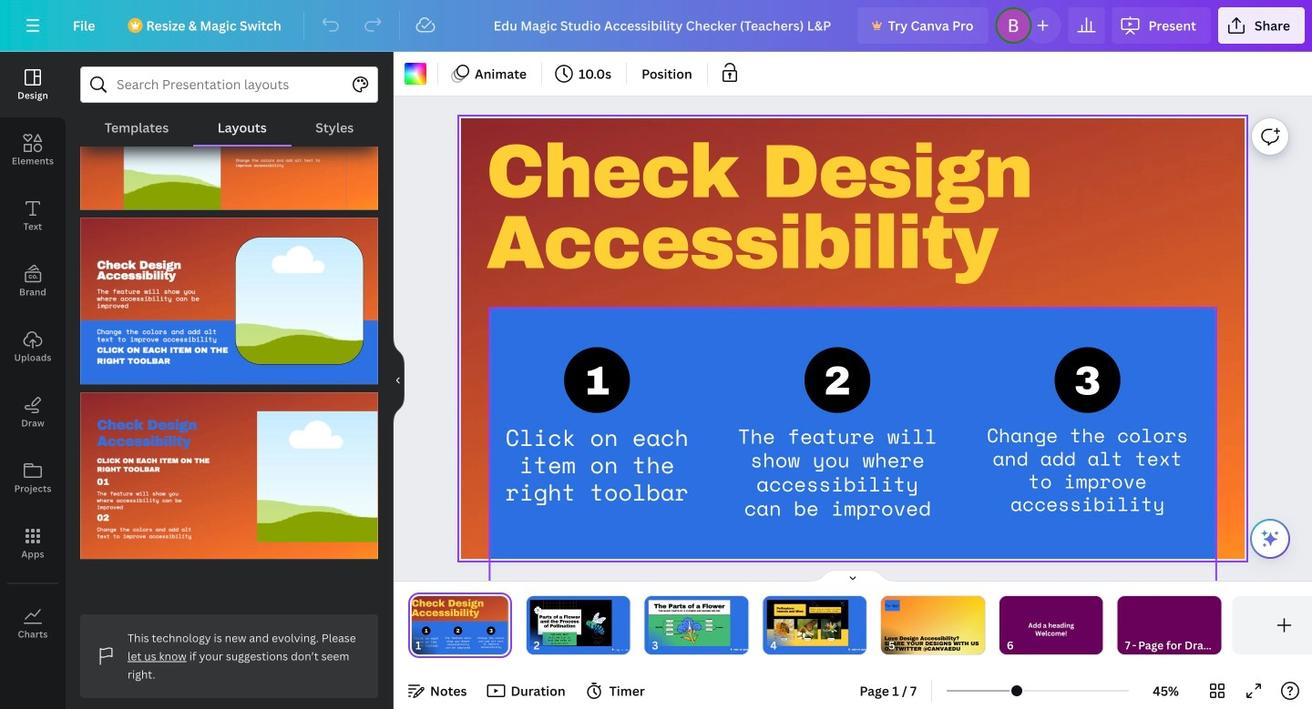 Task type: describe. For each thing, give the bounding box(es) containing it.
hide image
[[393, 337, 405, 425]]

no colour image
[[405, 63, 426, 85]]

Search Presentation layouts search field
[[117, 67, 342, 102]]

Page title text field
[[429, 637, 436, 655]]

side panel tab list
[[0, 52, 66, 657]]



Task type: vqa. For each thing, say whether or not it's contained in the screenshot.
cookies inside the Button
no



Task type: locate. For each thing, give the bounding box(es) containing it.
hide pages image
[[809, 570, 897, 584]]

main menu bar
[[0, 0, 1312, 52]]

Zoom button
[[1136, 677, 1196, 706]]

canva assistant image
[[1259, 529, 1281, 550]]

page 1 image
[[408, 597, 512, 655]]

Design title text field
[[479, 7, 851, 44]]



